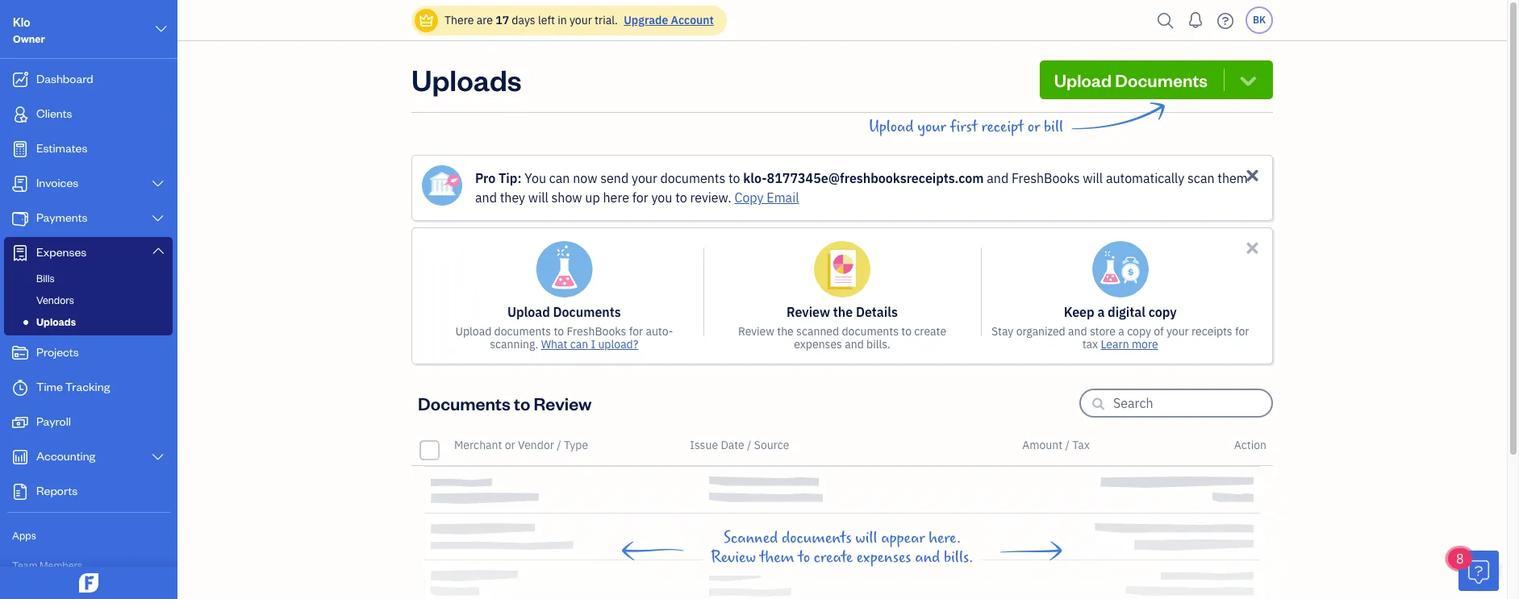 Task type: locate. For each thing, give the bounding box(es) containing it.
1 horizontal spatial create
[[914, 324, 946, 339]]

review the details image
[[814, 241, 870, 298]]

1 horizontal spatial expenses
[[856, 549, 911, 567]]

to inside scanned documents will appear here. review them to create expenses and bills.
[[798, 549, 810, 567]]

1 vertical spatial a
[[1118, 324, 1124, 339]]

2 horizontal spatial will
[[1083, 170, 1103, 186]]

freshbooks
[[1012, 170, 1080, 186], [567, 324, 626, 339]]

upload documents down the 'search' "image"
[[1054, 69, 1208, 91]]

here
[[603, 190, 629, 206]]

2 vertical spatial documents
[[418, 392, 510, 415]]

for left 'auto-'
[[629, 324, 643, 339]]

/
[[557, 438, 561, 453], [747, 438, 751, 453], [1065, 438, 1070, 453]]

will down you
[[528, 190, 548, 206]]

scanned
[[796, 324, 839, 339]]

a up store
[[1097, 304, 1105, 320]]

will left "appear"
[[855, 529, 877, 548]]

2 / from the left
[[747, 438, 751, 453]]

can
[[549, 170, 570, 186], [570, 337, 588, 352]]

and down pro
[[475, 190, 497, 206]]

1 vertical spatial the
[[777, 324, 794, 339]]

chevron large down image inside payments link
[[151, 212, 165, 225]]

for inside stay organized and store a copy of your receipts for tax
[[1235, 324, 1249, 339]]

merchant or vendor button
[[454, 438, 554, 453]]

upload up scanning.
[[507, 304, 550, 320]]

expenses
[[36, 244, 87, 260]]

and down keep
[[1068, 324, 1087, 339]]

or left vendor
[[505, 438, 515, 453]]

2 vertical spatial will
[[855, 529, 877, 548]]

review.
[[690, 190, 731, 206]]

client image
[[10, 106, 30, 123]]

0 horizontal spatial the
[[777, 324, 794, 339]]

the up scanned on the bottom right of the page
[[833, 304, 853, 320]]

1 vertical spatial copy
[[1127, 324, 1151, 339]]

documents
[[660, 170, 725, 186], [494, 324, 551, 339], [842, 324, 899, 339], [782, 529, 852, 548]]

resource center badge image
[[1459, 551, 1499, 591]]

0 vertical spatial or
[[1028, 118, 1040, 136]]

for right receipts
[[1235, 324, 1249, 339]]

and down receipt on the top right of the page
[[987, 170, 1009, 186]]

1 horizontal spatial freshbooks
[[1012, 170, 1080, 186]]

0 horizontal spatial /
[[557, 438, 561, 453]]

create
[[914, 324, 946, 339], [814, 549, 853, 567]]

1 vertical spatial or
[[505, 438, 515, 453]]

0 vertical spatial expenses
[[794, 337, 842, 352]]

there are 17 days left in your trial. upgrade account
[[445, 13, 714, 27]]

tracking
[[65, 379, 110, 394]]

reports
[[36, 483, 78, 499]]

will left automatically
[[1083, 170, 1103, 186]]

0 horizontal spatial will
[[528, 190, 548, 206]]

1 vertical spatial them
[[760, 549, 794, 567]]

them right scan
[[1218, 170, 1248, 186]]

upgrade
[[624, 13, 668, 27]]

documents up "merchant"
[[418, 392, 510, 415]]

0 horizontal spatial uploads
[[36, 315, 76, 328]]

0 horizontal spatial freshbooks
[[567, 324, 626, 339]]

1 vertical spatial freshbooks
[[567, 324, 626, 339]]

1 horizontal spatial them
[[1218, 170, 1248, 186]]

them
[[1218, 170, 1248, 186], [760, 549, 794, 567]]

bk button
[[1246, 6, 1273, 34]]

money image
[[10, 415, 30, 431]]

create inside scanned documents will appear here. review them to create expenses and bills.
[[814, 549, 853, 567]]

chart image
[[10, 449, 30, 465]]

0 vertical spatial create
[[914, 324, 946, 339]]

0 vertical spatial upload documents
[[1054, 69, 1208, 91]]

expenses down "appear"
[[856, 549, 911, 567]]

for inside upload documents to freshbooks for auto- scanning.
[[629, 324, 643, 339]]

will
[[1083, 170, 1103, 186], [528, 190, 548, 206], [855, 529, 877, 548]]

expenses
[[794, 337, 842, 352], [856, 549, 911, 567]]

review up scanned on the bottom right of the page
[[787, 304, 830, 320]]

documents inside scanned documents will appear here. review them to create expenses and bills.
[[782, 529, 852, 548]]

report image
[[10, 484, 30, 500]]

your
[[569, 13, 592, 27], [917, 118, 946, 136], [632, 170, 657, 186], [1166, 324, 1189, 339]]

automatically
[[1106, 170, 1184, 186]]

can left i
[[570, 337, 588, 352]]

show
[[551, 190, 582, 206]]

1 horizontal spatial the
[[833, 304, 853, 320]]

amount
[[1022, 438, 1063, 453]]

2 horizontal spatial /
[[1065, 438, 1070, 453]]

first
[[950, 118, 978, 136]]

expenses inside scanned documents will appear here. review them to create expenses and bills.
[[856, 549, 911, 567]]

0 vertical spatial can
[[549, 170, 570, 186]]

uploads down there
[[411, 61, 522, 98]]

upload
[[1054, 69, 1112, 91], [869, 118, 914, 136], [507, 304, 550, 320], [455, 324, 491, 339]]

your right of
[[1166, 324, 1189, 339]]

chevron large down image
[[154, 19, 169, 39], [151, 177, 165, 190], [151, 212, 165, 225], [151, 244, 165, 257], [151, 451, 165, 464]]

chevron large down image inside expenses link
[[151, 244, 165, 257]]

1 horizontal spatial bills.
[[944, 549, 973, 567]]

copy left of
[[1127, 324, 1151, 339]]

accounting
[[36, 449, 95, 464]]

copy up of
[[1148, 304, 1177, 320]]

1 horizontal spatial uploads
[[411, 61, 522, 98]]

amount button
[[1022, 438, 1063, 453]]

chevron large down image inside accounting link
[[151, 451, 165, 464]]

0 horizontal spatial upload documents
[[507, 304, 621, 320]]

8 button
[[1448, 549, 1499, 591]]

bk
[[1253, 14, 1266, 26]]

1 vertical spatial will
[[528, 190, 548, 206]]

1 vertical spatial expenses
[[856, 549, 911, 567]]

will inside scanned documents will appear here. review them to create expenses and bills.
[[855, 529, 877, 548]]

documents up what can i upload?
[[553, 304, 621, 320]]

chevron large down image inside the invoices link
[[151, 177, 165, 190]]

bills. inside review the details review the scanned documents to create expenses and bills.
[[866, 337, 890, 352]]

and down here.
[[915, 549, 940, 567]]

estimate image
[[10, 141, 30, 157]]

/ left type button
[[557, 438, 561, 453]]

upload up documents to review at the bottom
[[455, 324, 491, 339]]

invoice image
[[10, 176, 30, 192]]

bills. down here.
[[944, 549, 973, 567]]

1 horizontal spatial will
[[855, 529, 877, 548]]

main element
[[0, 0, 230, 599]]

details
[[856, 304, 898, 320]]

expenses down review the details image
[[794, 337, 842, 352]]

1 horizontal spatial /
[[747, 438, 751, 453]]

1 vertical spatial close image
[[1243, 239, 1262, 257]]

review left scanned on the bottom right of the page
[[738, 324, 774, 339]]

0 horizontal spatial them
[[760, 549, 794, 567]]

0 vertical spatial a
[[1097, 304, 1105, 320]]

can up show at the left of page
[[549, 170, 570, 186]]

project image
[[10, 345, 30, 361]]

1 vertical spatial uploads
[[36, 315, 76, 328]]

days
[[512, 13, 535, 27]]

digital
[[1108, 304, 1145, 320]]

a right store
[[1118, 324, 1124, 339]]

1 vertical spatial bills.
[[944, 549, 973, 567]]

review up type button
[[534, 392, 592, 415]]

0 horizontal spatial create
[[814, 549, 853, 567]]

them down scanned
[[760, 549, 794, 567]]

for left you at the left of the page
[[632, 190, 648, 206]]

bills link
[[7, 269, 169, 288]]

pro tip: you can now send your documents to klo-8177345e@freshbooksreceipts.com
[[475, 170, 984, 186]]

copy email button
[[734, 188, 799, 207]]

chevron large down image for invoices
[[151, 177, 165, 190]]

expense image
[[10, 245, 30, 261]]

1 horizontal spatial a
[[1118, 324, 1124, 339]]

0 vertical spatial bills.
[[866, 337, 890, 352]]

0 vertical spatial uploads
[[411, 61, 522, 98]]

0 horizontal spatial a
[[1097, 304, 1105, 320]]

bills. down details
[[866, 337, 890, 352]]

1 horizontal spatial or
[[1028, 118, 1040, 136]]

them inside and freshbooks will automatically scan them and they will show up here for you to review.
[[1218, 170, 1248, 186]]

bills
[[36, 272, 55, 285]]

uploads link
[[7, 312, 169, 332]]

documents down details
[[842, 324, 899, 339]]

close image
[[1243, 166, 1262, 185], [1243, 239, 1262, 257]]

stay organized and store a copy of your receipts for tax
[[991, 324, 1249, 352]]

time
[[36, 379, 63, 394]]

1 vertical spatial documents
[[553, 304, 621, 320]]

0 horizontal spatial expenses
[[794, 337, 842, 352]]

0 horizontal spatial bills.
[[866, 337, 890, 352]]

or left bill
[[1028, 118, 1040, 136]]

scanned
[[724, 529, 778, 548]]

klo
[[13, 15, 30, 30]]

uploads down "vendors"
[[36, 315, 76, 328]]

upload documents inside button
[[1054, 69, 1208, 91]]

team members
[[12, 559, 82, 572]]

/ right date
[[747, 438, 751, 453]]

account
[[671, 13, 714, 27]]

expenses inside review the details review the scanned documents to create expenses and bills.
[[794, 337, 842, 352]]

documents left i
[[494, 324, 551, 339]]

and
[[987, 170, 1009, 186], [475, 190, 497, 206], [1068, 324, 1087, 339], [845, 337, 864, 352], [915, 549, 940, 567]]

documents down the 'search' "image"
[[1115, 69, 1208, 91]]

create for will
[[814, 549, 853, 567]]

upload documents to freshbooks for auto- scanning.
[[455, 324, 673, 352]]

appear
[[881, 529, 925, 548]]

are
[[477, 13, 493, 27]]

0 vertical spatial close image
[[1243, 166, 1262, 185]]

crown image
[[418, 12, 435, 29]]

or
[[1028, 118, 1040, 136], [505, 438, 515, 453]]

and right scanned on the bottom right of the page
[[845, 337, 864, 352]]

the left scanned on the bottom right of the page
[[777, 324, 794, 339]]

learn more
[[1101, 337, 1158, 352]]

8
[[1456, 551, 1464, 567]]

1 vertical spatial create
[[814, 549, 853, 567]]

chevrondown image
[[1237, 69, 1259, 91]]

upload your first receipt or bill
[[869, 118, 1063, 136]]

owner
[[13, 32, 45, 45]]

0 vertical spatial them
[[1218, 170, 1248, 186]]

what can i upload?
[[541, 337, 638, 352]]

they
[[500, 190, 525, 206]]

uploads inside main element
[[36, 315, 76, 328]]

upload up bill
[[1054, 69, 1112, 91]]

expenses for the
[[794, 337, 842, 352]]

here.
[[929, 529, 961, 548]]

review
[[787, 304, 830, 320], [738, 324, 774, 339], [534, 392, 592, 415], [711, 549, 756, 567]]

upload documents button
[[1040, 61, 1273, 99]]

i
[[591, 337, 595, 352]]

a inside stay organized and store a copy of your receipts for tax
[[1118, 324, 1124, 339]]

review down scanned
[[711, 549, 756, 567]]

upload documents up upload documents to freshbooks for auto- scanning.
[[507, 304, 621, 320]]

estimates
[[36, 140, 87, 156]]

pro
[[475, 170, 496, 186]]

review inside scanned documents will appear here. review them to create expenses and bills.
[[711, 549, 756, 567]]

0 vertical spatial documents
[[1115, 69, 1208, 91]]

keep a digital copy image
[[1092, 241, 1149, 298]]

create inside review the details review the scanned documents to create expenses and bills.
[[914, 324, 946, 339]]

1 horizontal spatial upload documents
[[1054, 69, 1208, 91]]

bills. inside scanned documents will appear here. review them to create expenses and bills.
[[944, 549, 973, 567]]

uploads
[[411, 61, 522, 98], [36, 315, 76, 328]]

0 vertical spatial will
[[1083, 170, 1103, 186]]

Search text field
[[1113, 390, 1271, 416]]

0 vertical spatial freshbooks
[[1012, 170, 1080, 186]]

2 horizontal spatial documents
[[1115, 69, 1208, 91]]

documents right scanned
[[782, 529, 852, 548]]

to
[[728, 170, 740, 186], [675, 190, 687, 206], [554, 324, 564, 339], [901, 324, 912, 339], [514, 392, 530, 415], [798, 549, 810, 567]]

for inside and freshbooks will automatically scan them and they will show up here for you to review.
[[632, 190, 648, 206]]

them inside scanned documents will appear here. review them to create expenses and bills.
[[760, 549, 794, 567]]

/ left tax
[[1065, 438, 1070, 453]]

store
[[1090, 324, 1116, 339]]



Task type: vqa. For each thing, say whether or not it's contained in the screenshot.
Copy Email
yes



Task type: describe. For each thing, give the bounding box(es) containing it.
and inside scanned documents will appear here. review them to create expenses and bills.
[[915, 549, 940, 567]]

projects link
[[4, 337, 173, 370]]

documents inside button
[[1115, 69, 1208, 91]]

go to help image
[[1212, 8, 1238, 33]]

chevron large down image for payments
[[151, 212, 165, 225]]

merchant
[[454, 438, 502, 453]]

bills. for review the details review the scanned documents to create expenses and bills.
[[866, 337, 890, 352]]

left
[[538, 13, 555, 27]]

chevron large down image for expenses
[[151, 244, 165, 257]]

notifications image
[[1183, 4, 1208, 36]]

klo-
[[743, 170, 767, 186]]

issue date / source
[[690, 438, 789, 453]]

apps
[[12, 529, 36, 542]]

tax
[[1082, 337, 1098, 352]]

there
[[445, 13, 474, 27]]

now
[[573, 170, 597, 186]]

organized
[[1016, 324, 1065, 339]]

more
[[1132, 337, 1158, 352]]

freshbooks image
[[76, 574, 102, 593]]

payments
[[36, 210, 88, 225]]

auto-
[[646, 324, 673, 339]]

upload up 8177345e@freshbooksreceipts.com
[[869, 118, 914, 136]]

dashboard
[[36, 71, 93, 86]]

chevron large down image for accounting
[[151, 451, 165, 464]]

documents inside upload documents to freshbooks for auto- scanning.
[[494, 324, 551, 339]]

what
[[541, 337, 567, 352]]

trial.
[[595, 13, 618, 27]]

your left first
[[917, 118, 946, 136]]

scanning.
[[490, 337, 538, 352]]

0 horizontal spatial documents
[[418, 392, 510, 415]]

amount / tax
[[1022, 438, 1090, 453]]

1 vertical spatial upload documents
[[507, 304, 621, 320]]

you
[[651, 190, 672, 206]]

create for details
[[914, 324, 946, 339]]

team members link
[[4, 552, 173, 580]]

and inside review the details review the scanned documents to create expenses and bills.
[[845, 337, 864, 352]]

receipts
[[1192, 324, 1232, 339]]

time tracking link
[[4, 372, 173, 405]]

in
[[558, 13, 567, 27]]

17
[[496, 13, 509, 27]]

receipt
[[981, 118, 1024, 136]]

payment image
[[10, 211, 30, 227]]

0 vertical spatial the
[[833, 304, 853, 320]]

1 horizontal spatial documents
[[553, 304, 621, 320]]

vendor
[[518, 438, 554, 453]]

copy inside stay organized and store a copy of your receipts for tax
[[1127, 324, 1151, 339]]

copy email
[[734, 190, 799, 206]]

email
[[767, 190, 799, 206]]

to inside upload documents to freshbooks for auto- scanning.
[[554, 324, 564, 339]]

payments link
[[4, 202, 173, 236]]

vendors
[[36, 294, 74, 307]]

bills. for scanned documents will appear here. review them to create expenses and bills.
[[944, 549, 973, 567]]

1 close image from the top
[[1243, 166, 1262, 185]]

projects
[[36, 344, 79, 360]]

source
[[754, 438, 789, 453]]

payroll
[[36, 414, 71, 429]]

will for and
[[1083, 170, 1103, 186]]

of
[[1154, 324, 1164, 339]]

type button
[[564, 438, 588, 453]]

invoices
[[36, 175, 78, 190]]

0 horizontal spatial or
[[505, 438, 515, 453]]

you
[[525, 170, 546, 186]]

time tracking
[[36, 379, 110, 394]]

1 vertical spatial can
[[570, 337, 588, 352]]

action
[[1234, 438, 1267, 453]]

your right the in
[[569, 13, 592, 27]]

send
[[600, 170, 629, 186]]

keep a digital copy
[[1064, 304, 1177, 320]]

documents to review
[[418, 392, 592, 415]]

upload inside upload documents to freshbooks for auto- scanning.
[[455, 324, 491, 339]]

3 / from the left
[[1065, 438, 1070, 453]]

your up you at the left of the page
[[632, 170, 657, 186]]

expenses for documents
[[856, 549, 911, 567]]

documents inside review the details review the scanned documents to create expenses and bills.
[[842, 324, 899, 339]]

tax
[[1072, 438, 1090, 453]]

accounting link
[[4, 441, 173, 474]]

upload inside button
[[1054, 69, 1112, 91]]

dashboard link
[[4, 64, 173, 97]]

to inside and freshbooks will automatically scan them and they will show up here for you to review.
[[675, 190, 687, 206]]

expenses link
[[4, 237, 173, 269]]

apps link
[[4, 522, 173, 550]]

search image
[[1153, 8, 1179, 33]]

type
[[564, 438, 588, 453]]

invoices link
[[4, 168, 173, 201]]

date
[[721, 438, 744, 453]]

documents up review.
[[660, 170, 725, 186]]

team
[[12, 559, 38, 572]]

tip:
[[499, 170, 522, 186]]

timer image
[[10, 380, 30, 396]]

up
[[585, 190, 600, 206]]

upgrade account link
[[621, 13, 714, 27]]

your inside stay organized and store a copy of your receipts for tax
[[1166, 324, 1189, 339]]

freshbooks inside and freshbooks will automatically scan them and they will show up here for you to review.
[[1012, 170, 1080, 186]]

freshbooks inside upload documents to freshbooks for auto- scanning.
[[567, 324, 626, 339]]

scan
[[1188, 170, 1215, 186]]

will for scanned
[[855, 529, 877, 548]]

upload documents button
[[1040, 61, 1273, 99]]

issue date button
[[690, 438, 744, 453]]

and inside stay organized and store a copy of your receipts for tax
[[1068, 324, 1087, 339]]

2 close image from the top
[[1243, 239, 1262, 257]]

0 vertical spatial copy
[[1148, 304, 1177, 320]]

bill
[[1044, 118, 1063, 136]]

8177345e@freshbooksreceipts.com
[[767, 170, 984, 186]]

clients
[[36, 106, 72, 121]]

copy
[[734, 190, 764, 206]]

upload documents image
[[536, 241, 593, 298]]

issue
[[690, 438, 718, 453]]

upload?
[[598, 337, 638, 352]]

dashboard image
[[10, 72, 30, 88]]

to inside review the details review the scanned documents to create expenses and bills.
[[901, 324, 912, 339]]

source button
[[754, 438, 789, 453]]

stay
[[991, 324, 1014, 339]]

payroll link
[[4, 407, 173, 440]]

keep
[[1064, 304, 1094, 320]]

1 / from the left
[[557, 438, 561, 453]]

estimates link
[[4, 133, 173, 166]]

merchant or vendor / type
[[454, 438, 588, 453]]



